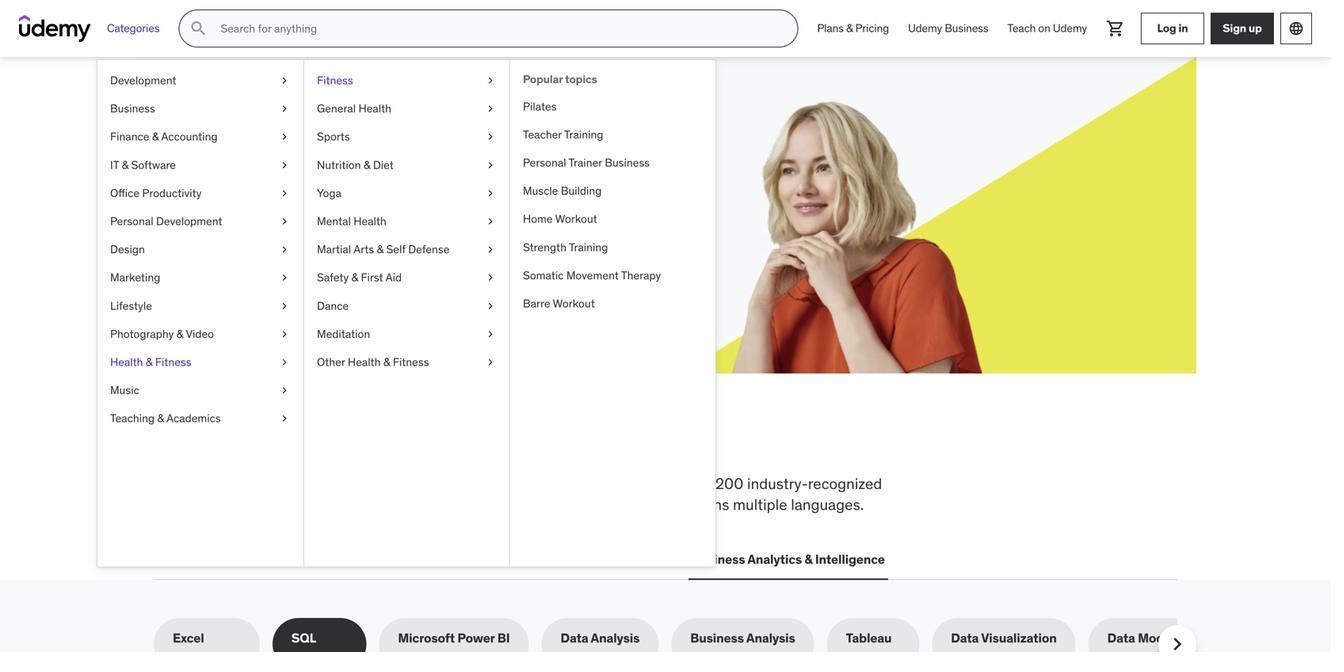 Task type: locate. For each thing, give the bounding box(es) containing it.
at
[[467, 165, 478, 181]]

0 vertical spatial personal
[[523, 156, 566, 170]]

one
[[536, 422, 592, 463]]

xsmall image inside "lifestyle" link
[[278, 298, 291, 314]]

strength training link
[[510, 234, 715, 262]]

2 udemy from the left
[[1053, 21, 1087, 35]]

0 horizontal spatial your
[[256, 165, 281, 181]]

critical
[[218, 475, 263, 494]]

office
[[110, 186, 139, 200]]

workout down somatic movement therapy
[[553, 297, 595, 311]]

your up through
[[256, 165, 281, 181]]

xsmall image
[[278, 73, 291, 88], [484, 73, 497, 88], [484, 129, 497, 145], [278, 186, 291, 201], [278, 214, 291, 229], [484, 270, 497, 286], [278, 298, 291, 314], [484, 298, 497, 314], [278, 327, 291, 342], [278, 355, 291, 370], [484, 355, 497, 370], [278, 411, 291, 427]]

1 horizontal spatial in
[[1179, 21, 1188, 35]]

xsmall image inside other health & fitness link
[[484, 355, 497, 370]]

with
[[337, 165, 361, 181]]

catalog
[[274, 496, 324, 515]]

1 vertical spatial it
[[284, 552, 295, 568]]

& left video
[[176, 327, 183, 341]]

0 vertical spatial development
[[110, 73, 176, 88]]

1 vertical spatial training
[[569, 240, 608, 255]]

analysis for data analysis
[[591, 631, 640, 647]]

business for business
[[110, 101, 155, 116]]

development right web
[[186, 552, 265, 568]]

xsmall image inside teaching & academics link
[[278, 411, 291, 427]]

1 horizontal spatial your
[[328, 126, 386, 159]]

xsmall image inside personal development link
[[278, 214, 291, 229]]

photography
[[110, 327, 174, 341]]

development down categories dropdown button
[[110, 73, 176, 88]]

log in link
[[1141, 13, 1204, 44]]

personal inside "link"
[[523, 156, 566, 170]]

well-
[[391, 496, 424, 515]]

1 horizontal spatial it
[[284, 552, 295, 568]]

trainer
[[568, 156, 602, 170]]

plans & pricing link
[[808, 10, 899, 48]]

data analysis
[[561, 631, 640, 647]]

xsmall image inside marketing link
[[278, 270, 291, 286]]

music link
[[97, 377, 303, 405]]

data
[[482, 552, 510, 568], [561, 631, 588, 647], [951, 631, 979, 647], [1107, 631, 1135, 647]]

udemy image
[[19, 15, 91, 42]]

udemy right on
[[1053, 21, 1087, 35]]

personal development
[[110, 214, 222, 229]]

0 horizontal spatial it
[[110, 158, 119, 172]]

0 vertical spatial training
[[564, 127, 603, 142]]

0 vertical spatial it
[[110, 158, 119, 172]]

xsmall image for sports
[[484, 129, 497, 145]]

0 vertical spatial workout
[[555, 212, 597, 226]]

business inside button
[[691, 552, 745, 568]]

workout down building
[[555, 212, 597, 226]]

business inside "link"
[[605, 156, 650, 170]]

& right plans
[[846, 21, 853, 35]]

recognized
[[808, 475, 882, 494]]

barre workout
[[523, 297, 595, 311]]

topics,
[[458, 475, 502, 494]]

xsmall image inside it & software link
[[278, 157, 291, 173]]

xsmall image for nutrition & diet
[[484, 157, 497, 173]]

& right teaching
[[157, 412, 164, 426]]

xsmall image inside sports link
[[484, 129, 497, 145]]

1 vertical spatial skills
[[339, 475, 373, 494]]

data science button
[[479, 541, 563, 579]]

arts
[[354, 242, 374, 257]]

2 vertical spatial development
[[186, 552, 265, 568]]

1 horizontal spatial for
[[661, 475, 679, 494]]

fitness
[[317, 73, 353, 88], [155, 355, 191, 370], [393, 355, 429, 370]]

development down office productivity link
[[156, 214, 222, 229]]

for
[[286, 126, 324, 159], [661, 475, 679, 494]]

xsmall image inside business link
[[278, 101, 291, 117]]

& down meditation link
[[383, 355, 390, 370]]

data left visualization
[[951, 631, 979, 647]]

skills
[[263, 422, 348, 463], [339, 475, 373, 494]]

& right finance
[[152, 130, 159, 144]]

defense
[[408, 242, 450, 257]]

business analytics & intelligence button
[[688, 541, 888, 579]]

xsmall image inside office productivity link
[[278, 186, 291, 201]]

200
[[715, 475, 744, 494]]

data modeling
[[1107, 631, 1193, 647]]

sign
[[1223, 21, 1246, 35]]

yoga link
[[304, 179, 509, 208]]

for up potential
[[286, 126, 324, 159]]

in up including
[[499, 422, 530, 463]]

fitness down photography & video
[[155, 355, 191, 370]]

xsmall image inside development link
[[278, 73, 291, 88]]

data left science
[[482, 552, 510, 568]]

teach
[[1007, 21, 1036, 35]]

xsmall image for design
[[278, 242, 291, 258]]

it inside button
[[284, 552, 295, 568]]

choose a language image
[[1288, 21, 1304, 36]]

xsmall image for teaching & academics
[[278, 411, 291, 427]]

0 horizontal spatial udemy
[[908, 21, 942, 35]]

in right log
[[1179, 21, 1188, 35]]

sports
[[317, 130, 350, 144]]

it certifications
[[284, 552, 378, 568]]

1 analysis from the left
[[591, 631, 640, 647]]

xsmall image inside photography & video link
[[278, 327, 291, 342]]

xsmall image inside nutrition & diet 'link'
[[484, 157, 497, 173]]

skills up workplace
[[263, 422, 348, 463]]

strength training
[[523, 240, 608, 255]]

xsmall image inside mental health link
[[484, 214, 497, 229]]

data science
[[482, 552, 559, 568]]

1 vertical spatial your
[[256, 165, 281, 181]]

it for it certifications
[[284, 552, 295, 568]]

& for accounting
[[152, 130, 159, 144]]

popular
[[523, 72, 563, 86]]

0 horizontal spatial analysis
[[591, 631, 640, 647]]

health for other health & fitness
[[348, 355, 381, 370]]

1 horizontal spatial analysis
[[746, 631, 795, 647]]

popular topics
[[523, 72, 597, 86]]

1 vertical spatial in
[[499, 422, 530, 463]]

personal for personal development
[[110, 214, 153, 229]]

including
[[506, 475, 567, 494]]

business
[[945, 21, 988, 35], [110, 101, 155, 116], [605, 156, 650, 170], [691, 552, 745, 568], [690, 631, 744, 647]]

training
[[564, 127, 603, 142], [569, 240, 608, 255]]

personal
[[523, 156, 566, 170], [110, 214, 153, 229]]

safety & first aid link
[[304, 264, 509, 292]]

home workout link
[[510, 205, 715, 234]]

leadership
[[397, 552, 463, 568]]

& right analytics
[[804, 552, 813, 568]]

workout
[[555, 212, 597, 226], [553, 297, 595, 311]]

health up arts
[[354, 214, 386, 229]]

xsmall image for music
[[278, 383, 291, 399]]

0 vertical spatial skills
[[263, 422, 348, 463]]

1 horizontal spatial udemy
[[1053, 21, 1087, 35]]

somatic movement therapy
[[523, 268, 661, 283]]

it up 'office'
[[110, 158, 119, 172]]

teacher training link
[[510, 121, 715, 149]]

health right other
[[348, 355, 381, 370]]

1 horizontal spatial personal
[[523, 156, 566, 170]]

training up trainer
[[564, 127, 603, 142]]

up
[[1249, 21, 1262, 35]]

xsmall image inside the health & fitness link
[[278, 355, 291, 370]]

& up 'office'
[[122, 158, 129, 172]]

xsmall image for marketing
[[278, 270, 291, 286]]

xsmall image inside finance & accounting link
[[278, 129, 291, 145]]

development inside personal development link
[[156, 214, 222, 229]]

0 horizontal spatial for
[[286, 126, 324, 159]]

xsmall image for fitness
[[484, 73, 497, 88]]

xsmall image for general health
[[484, 101, 497, 117]]

2 horizontal spatial fitness
[[393, 355, 429, 370]]

it left the certifications
[[284, 552, 295, 568]]

personal down 'teacher'
[[523, 156, 566, 170]]

communication
[[578, 552, 672, 568]]

skills for your future expand your potential with a course. starting at just $12.99 through dec 15.
[[211, 126, 502, 199]]

data right bi
[[561, 631, 588, 647]]

udemy
[[908, 21, 942, 35], [1053, 21, 1087, 35]]

xsmall image inside the design link
[[278, 242, 291, 258]]

& inside 'link'
[[364, 158, 370, 172]]

1 horizontal spatial fitness
[[317, 73, 353, 88]]

workout for barre workout
[[553, 297, 595, 311]]

safety
[[317, 271, 349, 285]]

xsmall image
[[278, 101, 291, 117], [484, 101, 497, 117], [278, 129, 291, 145], [278, 157, 291, 173], [484, 157, 497, 173], [484, 186, 497, 201], [484, 214, 497, 229], [278, 242, 291, 258], [484, 242, 497, 258], [278, 270, 291, 286], [484, 327, 497, 342], [278, 383, 291, 399]]

self
[[386, 242, 406, 257]]

& left the first
[[351, 271, 358, 285]]

xsmall image inside martial arts & self defense link
[[484, 242, 497, 258]]

health for general health
[[359, 101, 391, 116]]

1 vertical spatial personal
[[110, 214, 153, 229]]

other
[[317, 355, 345, 370]]

xsmall image inside dance 'link'
[[484, 298, 497, 314]]

0 horizontal spatial personal
[[110, 214, 153, 229]]

xsmall image for other health & fitness
[[484, 355, 497, 370]]

you
[[354, 422, 411, 463]]

workout for home workout
[[555, 212, 597, 226]]

just
[[481, 165, 502, 181]]

xsmall image inside safety & first aid link
[[484, 270, 497, 286]]

certifications
[[298, 552, 378, 568]]

business inside topic filters element
[[690, 631, 744, 647]]

content
[[605, 475, 657, 494]]

dec
[[300, 183, 322, 199]]

xsmall image for photography & video
[[278, 327, 291, 342]]

business link
[[97, 95, 303, 123]]

rounded
[[424, 496, 480, 515]]

& left diet
[[364, 158, 370, 172]]

for up and
[[661, 475, 679, 494]]

data left modeling
[[1107, 631, 1135, 647]]

&
[[846, 21, 853, 35], [152, 130, 159, 144], [122, 158, 129, 172], [364, 158, 370, 172], [377, 242, 384, 257], [351, 271, 358, 285], [176, 327, 183, 341], [146, 355, 153, 370], [383, 355, 390, 370], [157, 412, 164, 426], [804, 552, 813, 568]]

supports
[[327, 496, 387, 515]]

it for it & software
[[110, 158, 119, 172]]

for inside skills for your future expand your potential with a course. starting at just $12.99 through dec 15.
[[286, 126, 324, 159]]

prep
[[571, 475, 602, 494]]

xsmall image inside the fitness link
[[484, 73, 497, 88]]

analysis for business analysis
[[746, 631, 795, 647]]

data inside button
[[482, 552, 510, 568]]

xsmall image for mental health
[[484, 214, 497, 229]]

1 vertical spatial for
[[661, 475, 679, 494]]

other health & fitness
[[317, 355, 429, 370]]

power
[[457, 631, 495, 647]]

it
[[110, 158, 119, 172], [284, 552, 295, 568]]

development inside web development button
[[186, 552, 265, 568]]

martial arts & self defense
[[317, 242, 450, 257]]

office productivity
[[110, 186, 202, 200]]

training up somatic movement therapy
[[569, 240, 608, 255]]

0 horizontal spatial fitness
[[155, 355, 191, 370]]

& for pricing
[[846, 21, 853, 35]]

accounting
[[161, 130, 218, 144]]

data for data science
[[482, 552, 510, 568]]

design link
[[97, 236, 303, 264]]

lifestyle
[[110, 299, 152, 313]]

web
[[157, 552, 184, 568]]

1 vertical spatial development
[[156, 214, 222, 229]]

health right general
[[359, 101, 391, 116]]

productivity
[[142, 186, 202, 200]]

& down photography
[[146, 355, 153, 370]]

personal up design
[[110, 214, 153, 229]]

0 vertical spatial for
[[286, 126, 324, 159]]

web development
[[157, 552, 265, 568]]

& inside button
[[804, 552, 813, 568]]

for inside covering critical workplace skills to technical topics, including prep content for over 200 industry-recognized certifications, our catalog supports well-rounded professional development and spans multiple languages.
[[661, 475, 679, 494]]

& for software
[[122, 158, 129, 172]]

udemy right pricing
[[908, 21, 942, 35]]

xsmall image inside music link
[[278, 383, 291, 399]]

your up with
[[328, 126, 386, 159]]

fitness down meditation link
[[393, 355, 429, 370]]

teacher
[[523, 127, 562, 142]]

xsmall image inside general health link
[[484, 101, 497, 117]]

fitness up general
[[317, 73, 353, 88]]

1 vertical spatial workout
[[553, 297, 595, 311]]

building
[[561, 184, 602, 198]]

xsmall image inside yoga link
[[484, 186, 497, 201]]

xsmall image inside meditation link
[[484, 327, 497, 342]]

skills up the supports
[[339, 475, 373, 494]]

xsmall image for development
[[278, 73, 291, 88]]

xsmall image for lifestyle
[[278, 298, 291, 314]]

2 analysis from the left
[[746, 631, 795, 647]]

xsmall image for meditation
[[484, 327, 497, 342]]



Task type: vqa. For each thing, say whether or not it's contained in the screenshot.
Intelligence
yes



Task type: describe. For each thing, give the bounding box(es) containing it.
yoga
[[317, 186, 341, 200]]

sign up link
[[1211, 13, 1274, 44]]

meditation
[[317, 327, 370, 341]]

barre
[[523, 297, 550, 311]]

fitness element
[[509, 60, 715, 567]]

0 vertical spatial your
[[328, 126, 386, 159]]

diet
[[373, 158, 394, 172]]

and
[[661, 496, 686, 515]]

health for mental health
[[354, 214, 386, 229]]

0 vertical spatial in
[[1179, 21, 1188, 35]]

teaching & academics link
[[97, 405, 303, 433]]

topic filters element
[[154, 619, 1212, 653]]

somatic
[[523, 268, 564, 283]]

business analytics & intelligence
[[691, 552, 885, 568]]

finance & accounting link
[[97, 123, 303, 151]]

it certifications button
[[281, 541, 381, 579]]

development inside development link
[[110, 73, 176, 88]]

teacher training
[[523, 127, 603, 142]]

skills
[[211, 126, 282, 159]]

xsmall image for finance & accounting
[[278, 129, 291, 145]]

data for data analysis
[[561, 631, 588, 647]]

teach on udemy
[[1007, 21, 1087, 35]]

over
[[683, 475, 712, 494]]

shopping cart with 0 items image
[[1106, 19, 1125, 38]]

& for first
[[351, 271, 358, 285]]

data for data modeling
[[1107, 631, 1135, 647]]

martial
[[317, 242, 351, 257]]

communication button
[[575, 541, 676, 579]]

place
[[598, 422, 681, 463]]

skills inside covering critical workplace skills to technical topics, including prep content for over 200 industry-recognized certifications, our catalog supports well-rounded professional development and spans multiple languages.
[[339, 475, 373, 494]]

pricing
[[855, 21, 889, 35]]

xsmall image for personal development
[[278, 214, 291, 229]]

future
[[390, 126, 468, 159]]

workplace
[[266, 475, 335, 494]]

all the skills you need in one place
[[154, 422, 681, 463]]

xsmall image for yoga
[[484, 186, 497, 201]]

movement
[[566, 268, 619, 283]]

development
[[569, 496, 657, 515]]

leadership button
[[394, 541, 466, 579]]

xsmall image for martial arts & self defense
[[484, 242, 497, 258]]

video
[[186, 327, 214, 341]]

development for personal
[[156, 214, 222, 229]]

mental health
[[317, 214, 386, 229]]

first
[[361, 271, 383, 285]]

strength
[[523, 240, 567, 255]]

dance
[[317, 299, 349, 313]]

somatic movement therapy link
[[510, 262, 715, 290]]

science
[[512, 552, 559, 568]]

business analysis
[[690, 631, 795, 647]]

& for fitness
[[146, 355, 153, 370]]

aid
[[386, 271, 402, 285]]

our
[[249, 496, 270, 515]]

xsmall image for business
[[278, 101, 291, 117]]

sql
[[291, 631, 316, 647]]

15.
[[325, 183, 341, 199]]

languages.
[[791, 496, 864, 515]]

development link
[[97, 67, 303, 95]]

health up music
[[110, 355, 143, 370]]

to
[[376, 475, 390, 494]]

xsmall image for health & fitness
[[278, 355, 291, 370]]

teaching
[[110, 412, 155, 426]]

personal development link
[[97, 208, 303, 236]]

web development button
[[154, 541, 269, 579]]

covering critical workplace skills to technical topics, including prep content for over 200 industry-recognized certifications, our catalog supports well-rounded professional development and spans multiple languages.
[[154, 475, 882, 515]]

business for business analytics & intelligence
[[691, 552, 745, 568]]

finance
[[110, 130, 149, 144]]

nutrition
[[317, 158, 361, 172]]

udemy business link
[[899, 10, 998, 48]]

meditation link
[[304, 320, 509, 349]]

development for web
[[186, 552, 265, 568]]

finance & accounting
[[110, 130, 218, 144]]

excel
[[173, 631, 204, 647]]

submit search image
[[189, 19, 208, 38]]

& for video
[[176, 327, 183, 341]]

0 horizontal spatial in
[[499, 422, 530, 463]]

need
[[417, 422, 493, 463]]

categories
[[107, 21, 160, 35]]

& left self
[[377, 242, 384, 257]]

data for data visualization
[[951, 631, 979, 647]]

design
[[110, 242, 145, 257]]

1 udemy from the left
[[908, 21, 942, 35]]

tableau
[[846, 631, 892, 647]]

office productivity link
[[97, 179, 303, 208]]

personal for personal trainer business
[[523, 156, 566, 170]]

xsmall image for office productivity
[[278, 186, 291, 201]]

business for business analysis
[[690, 631, 744, 647]]

Search for anything text field
[[217, 15, 778, 42]]

log in
[[1157, 21, 1188, 35]]

it & software
[[110, 158, 176, 172]]

& for academics
[[157, 412, 164, 426]]

professional
[[483, 496, 566, 515]]

mental health link
[[304, 208, 509, 236]]

muscle building link
[[510, 177, 715, 205]]

xsmall image for safety & first aid
[[484, 270, 497, 286]]

marketing link
[[97, 264, 303, 292]]

a
[[364, 165, 371, 181]]

music
[[110, 383, 139, 398]]

through
[[252, 183, 297, 199]]

training for teacher training
[[564, 127, 603, 142]]

& for diet
[[364, 158, 370, 172]]

training for strength training
[[569, 240, 608, 255]]

expand
[[211, 165, 253, 181]]

bi
[[497, 631, 510, 647]]

it & software link
[[97, 151, 303, 179]]

academics
[[166, 412, 221, 426]]

xsmall image for dance
[[484, 298, 497, 314]]

xsmall image for it & software
[[278, 157, 291, 173]]

next image
[[1165, 632, 1190, 653]]

certifications,
[[154, 496, 245, 515]]

microsoft power bi
[[398, 631, 510, 647]]

multiple
[[733, 496, 787, 515]]

categories button
[[97, 10, 169, 48]]

microsoft
[[398, 631, 455, 647]]

software
[[131, 158, 176, 172]]

sign up
[[1223, 21, 1262, 35]]



